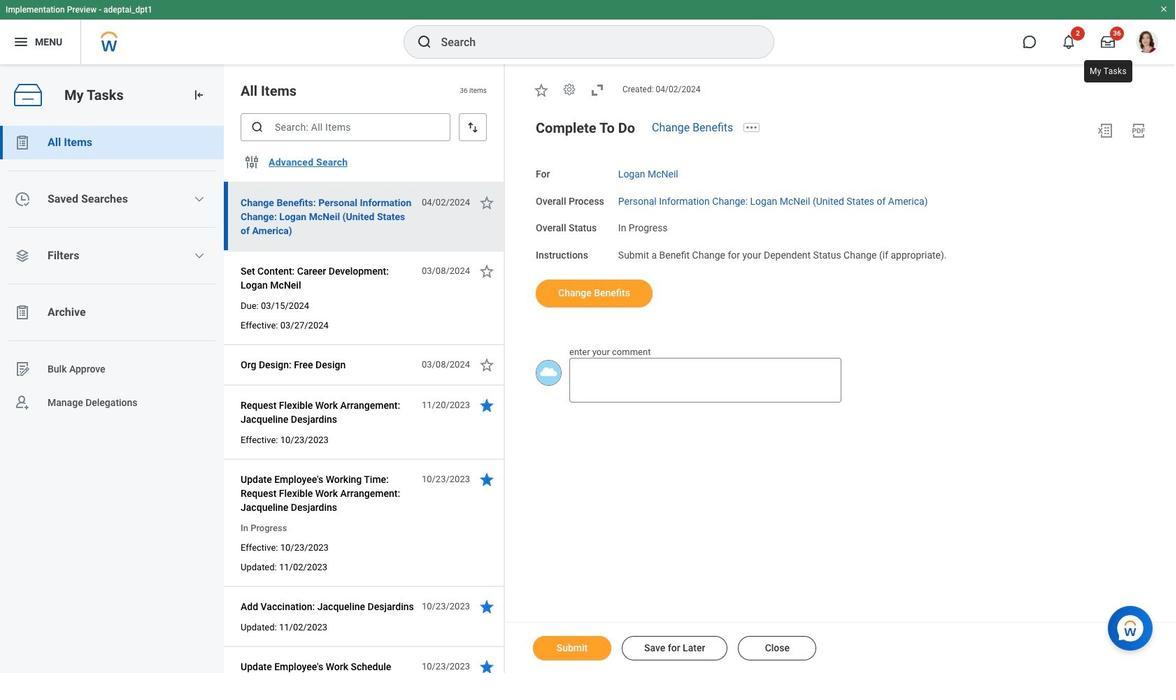 Task type: describe. For each thing, give the bounding box(es) containing it.
search image
[[416, 34, 433, 50]]

1 star image from the top
[[479, 263, 495, 280]]

Search: All Items text field
[[241, 113, 451, 141]]

export to excel image
[[1097, 122, 1114, 139]]

user plus image
[[14, 395, 31, 411]]

notifications large image
[[1062, 35, 1076, 49]]

inbox large image
[[1101, 35, 1115, 49]]

configure image
[[243, 154, 260, 171]]

3 star image from the top
[[479, 472, 495, 488]]

item list element
[[224, 64, 505, 674]]

2 star image from the top
[[479, 397, 495, 414]]

gear image
[[562, 83, 576, 97]]



Task type: vqa. For each thing, say whether or not it's contained in the screenshot.
text box
yes



Task type: locate. For each thing, give the bounding box(es) containing it.
Search Workday  search field
[[441, 27, 745, 57]]

1 vertical spatial star image
[[479, 397, 495, 414]]

perspective image
[[14, 248, 31, 264]]

0 vertical spatial clipboard image
[[14, 134, 31, 151]]

0 vertical spatial chevron down image
[[194, 194, 205, 205]]

1 chevron down image from the top
[[194, 194, 205, 205]]

clipboard image
[[14, 134, 31, 151], [14, 304, 31, 321]]

1 vertical spatial clipboard image
[[14, 304, 31, 321]]

star image
[[479, 263, 495, 280], [479, 397, 495, 414], [479, 472, 495, 488]]

1 clipboard image from the top
[[14, 134, 31, 151]]

2 chevron down image from the top
[[194, 250, 205, 262]]

close environment banner image
[[1160, 5, 1168, 13]]

search image
[[250, 120, 264, 134]]

rename image
[[14, 361, 31, 378]]

tooltip
[[1082, 57, 1135, 85]]

clipboard image up rename icon
[[14, 304, 31, 321]]

profile logan mcneil image
[[1136, 31, 1159, 56]]

view printable version (pdf) image
[[1131, 122, 1147, 139]]

action bar region
[[505, 623, 1175, 674]]

clipboard image up clock check image
[[14, 134, 31, 151]]

star image
[[533, 82, 550, 99], [479, 194, 495, 211], [479, 357, 495, 374], [479, 599, 495, 616], [479, 659, 495, 674]]

2 vertical spatial star image
[[479, 472, 495, 488]]

sort image
[[466, 120, 480, 134]]

0 vertical spatial star image
[[479, 263, 495, 280]]

clock check image
[[14, 191, 31, 208]]

2 clipboard image from the top
[[14, 304, 31, 321]]

chevron down image for clock check image
[[194, 194, 205, 205]]

justify image
[[13, 34, 29, 50]]

fullscreen image
[[589, 82, 606, 99]]

chevron down image for perspective image
[[194, 250, 205, 262]]

1 vertical spatial chevron down image
[[194, 250, 205, 262]]

transformation import image
[[192, 88, 206, 102]]

banner
[[0, 0, 1175, 64]]

list
[[0, 126, 224, 420]]

chevron down image
[[194, 194, 205, 205], [194, 250, 205, 262]]

None text field
[[569, 358, 842, 403]]



